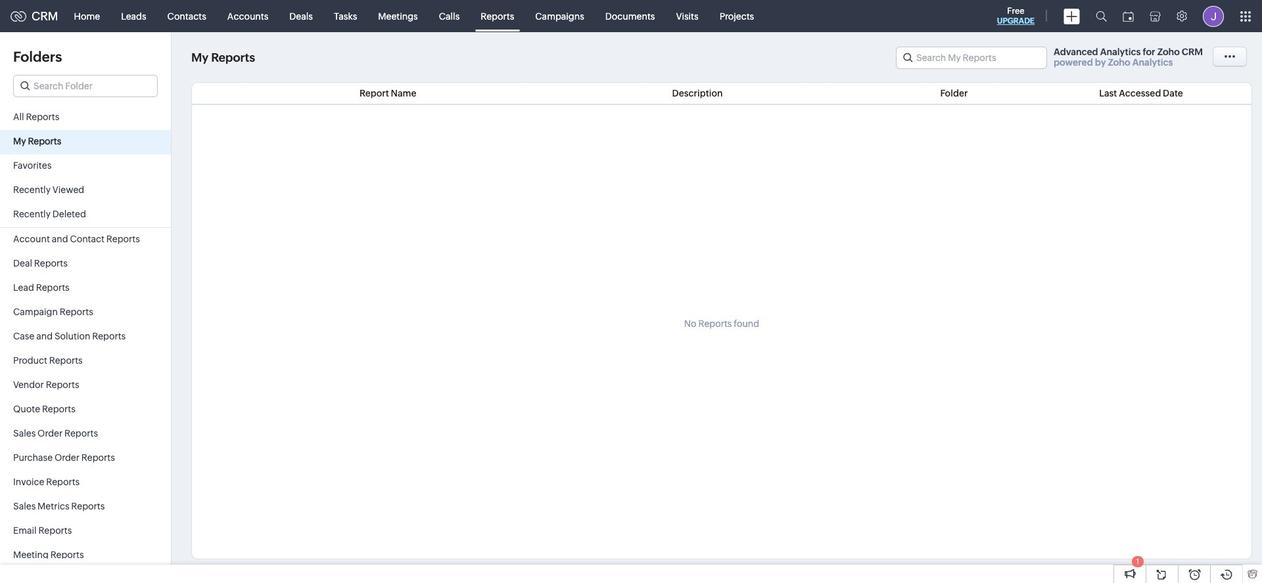 Task type: vqa. For each thing, say whether or not it's contained in the screenshot.
THE CRM link
no



Task type: describe. For each thing, give the bounding box(es) containing it.
Search Folder text field
[[14, 76, 157, 97]]

profile image
[[1203, 6, 1224, 27]]

calendar image
[[1123, 11, 1134, 21]]

logo image
[[11, 11, 26, 21]]

search element
[[1088, 0, 1115, 32]]

create menu element
[[1056, 0, 1088, 32]]



Task type: locate. For each thing, give the bounding box(es) containing it.
profile element
[[1195, 0, 1232, 32]]

search image
[[1096, 11, 1107, 22]]

create menu image
[[1064, 8, 1080, 24]]

Search My Reports text field
[[897, 47, 1047, 68]]



